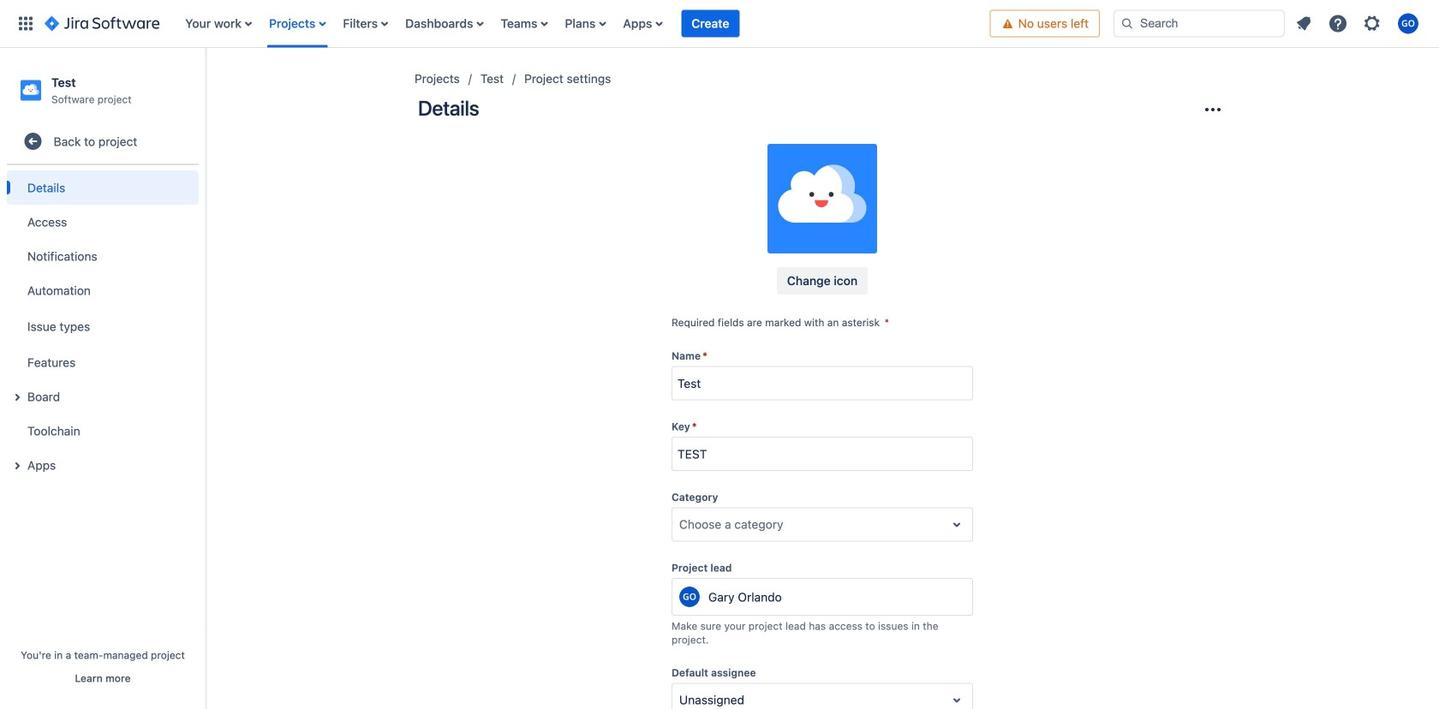 Task type: vqa. For each thing, say whether or not it's contained in the screenshot.
for in the ConfiForms - Data Forms & Workflows for Confluence
no



Task type: describe. For each thing, give the bounding box(es) containing it.
notifications image
[[1294, 13, 1314, 34]]

sidebar navigation image
[[187, 69, 225, 103]]

primary element
[[10, 0, 990, 48]]

appswitcher icon image
[[15, 13, 36, 34]]

expand image
[[7, 387, 27, 408]]

sidebar element
[[0, 48, 206, 709]]

help image
[[1328, 13, 1349, 34]]

group inside sidebar element
[[7, 166, 199, 488]]



Task type: locate. For each thing, give the bounding box(es) containing it.
1 horizontal spatial list
[[1289, 8, 1429, 39]]

your profile and settings image
[[1398, 13, 1419, 34]]

banner
[[0, 0, 1440, 48]]

search image
[[1121, 17, 1135, 30]]

0 horizontal spatial list
[[177, 0, 990, 48]]

open image
[[947, 515, 967, 535]]

None search field
[[1114, 10, 1285, 37]]

list item
[[682, 0, 740, 48]]

jira software image
[[45, 13, 160, 34], [45, 13, 160, 34]]

group
[[7, 166, 199, 488]]

expand image
[[7, 456, 27, 477]]

list
[[177, 0, 990, 48], [1289, 8, 1429, 39]]

settings image
[[1362, 13, 1383, 34]]

None text field
[[680, 516, 683, 533], [680, 692, 683, 709], [680, 516, 683, 533], [680, 692, 683, 709]]

more image
[[1203, 99, 1224, 120]]

project avatar image
[[768, 144, 877, 254]]

Search field
[[1114, 10, 1285, 37]]

open image
[[947, 690, 967, 709]]

None field
[[673, 368, 973, 399], [673, 439, 973, 470], [673, 368, 973, 399], [673, 439, 973, 470]]



